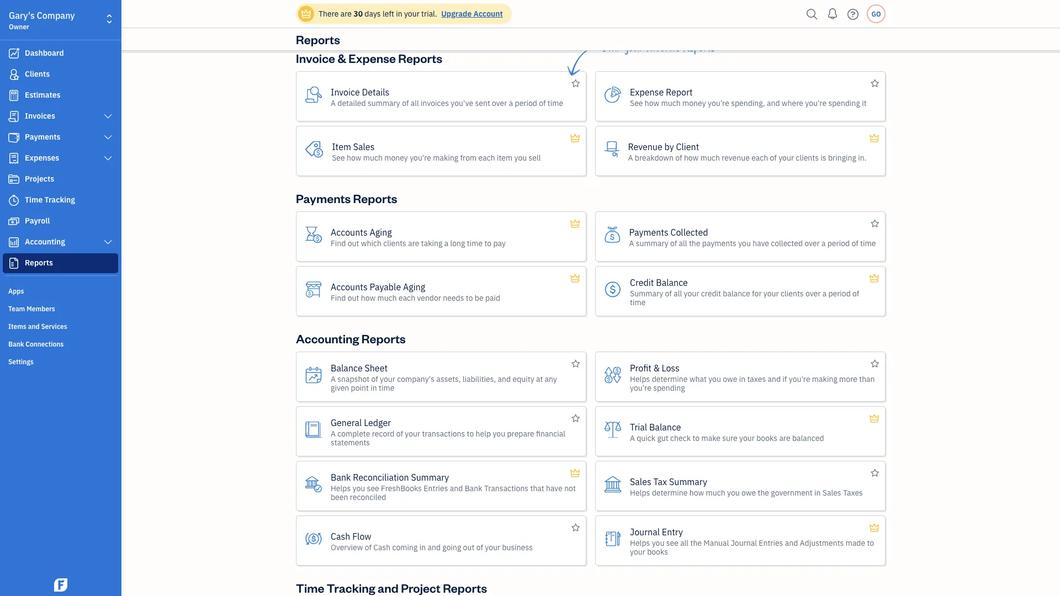 Task type: describe. For each thing, give the bounding box(es) containing it.
your inside revenue by client a breakdown of how much revenue each of your clients is bringing in.
[[779, 152, 794, 163]]

dashboard image
[[7, 48, 20, 59]]

0 horizontal spatial journal
[[630, 526, 660, 538]]

have inside payments collected a summary of all the payments you have collected over a period of time
[[753, 238, 769, 248]]

there are 30 days left in your trial. upgrade account
[[319, 9, 503, 19]]

chevron large down image for expenses
[[103, 154, 113, 163]]

your inside general ledger a complete record of your transactions to help you prepare financial statements
[[405, 428, 420, 439]]

entry
[[662, 526, 683, 538]]

expense report see how much money you're spending, and where you're spending it
[[630, 86, 867, 108]]

you inside profit & loss helps determine what you owe in taxes and if you're making more than you're spending
[[709, 374, 721, 384]]

spending,
[[731, 98, 765, 108]]

spending inside profit & loss helps determine what you owe in taxes and if you're making more than you're spending
[[653, 383, 685, 393]]

to inside the accounts payable aging find out how much each vendor needs to be paid
[[466, 293, 473, 303]]

reports up which at the top
[[353, 190, 397, 206]]

sheet
[[365, 362, 388, 374]]

chevron large down image for payments
[[103, 133, 113, 142]]

team members
[[8, 304, 55, 313]]

payable
[[370, 281, 401, 293]]

search image
[[803, 6, 821, 22]]

your inside the cash flow overview of cash coming in and going out of your business
[[485, 542, 500, 552]]

company's
[[397, 374, 435, 384]]

reports down trial.
[[398, 50, 442, 66]]

0 vertical spatial expense
[[349, 50, 396, 66]]

helps inside journal entry helps you see all the manual journal entries and adjustments made to your books
[[630, 538, 650, 548]]

invoice for invoice details a detailed summary of all invoices you've sent over a period of time
[[331, 86, 360, 98]]

clients
[[25, 69, 50, 79]]

coming
[[392, 542, 418, 552]]

determine for summary
[[652, 488, 688, 498]]

upgrade
[[441, 9, 472, 19]]

to inside trial balance a quick gut check to make sure your books are balanced
[[693, 433, 700, 443]]

transactions
[[422, 428, 465, 439]]

statements
[[331, 437, 370, 448]]

of inside balance sheet a snapshot of your company's assets, liabilities, and equity at any given point in time
[[371, 374, 378, 384]]

how inside sales tax summary helps determine how much you owe the government in sales taxes
[[690, 488, 704, 498]]

in inside balance sheet a snapshot of your company's assets, liabilities, and equity at any given point in time
[[371, 383, 377, 393]]

client
[[676, 141, 699, 152]]

accounts for accounts payable aging
[[331, 281, 368, 293]]

summary for reconciliation
[[411, 472, 449, 483]]

the for entry
[[690, 538, 702, 548]]

at
[[536, 374, 543, 384]]

project image
[[7, 174, 20, 185]]

entries inside journal entry helps you see all the manual journal entries and adjustments made to your books
[[759, 538, 783, 548]]

if
[[783, 374, 787, 384]]

freshbooks
[[381, 483, 422, 493]]

1 horizontal spatial sales
[[630, 476, 651, 488]]

journal entry helps you see all the manual journal entries and adjustments made to your books
[[630, 526, 874, 557]]

credit
[[701, 288, 721, 298]]

to inside general ledger a complete record of your transactions to help you prepare financial statements
[[467, 428, 474, 439]]

in inside sales tax summary helps determine how much you owe the government in sales taxes
[[814, 488, 821, 498]]

money for sales
[[384, 152, 408, 163]]

time tracking and project reports
[[296, 580, 487, 596]]

long
[[450, 238, 465, 248]]

of inside general ledger a complete record of your transactions to help you prepare financial statements
[[396, 428, 403, 439]]

you inside bank reconciliation summary helps you see freshbooks entries and bank transactions that have not been reconciled
[[353, 483, 365, 493]]

see inside bank reconciliation summary helps you see freshbooks entries and bank transactions that have not been reconciled
[[367, 483, 379, 493]]

spending inside expense report see how much money you're spending, and where you're spending it
[[828, 98, 860, 108]]

have inside bank reconciliation summary helps you see freshbooks entries and bank transactions that have not been reconciled
[[546, 483, 563, 493]]

more
[[839, 374, 857, 384]]

sent
[[475, 98, 490, 108]]

each for revenue by client
[[752, 152, 768, 163]]

a inside accounts aging find out which clients are taking a long time to pay
[[444, 238, 448, 248]]

accounting for accounting reports
[[296, 330, 359, 346]]

project
[[401, 580, 441, 596]]

each inside the accounts payable aging find out how much each vendor needs to be paid
[[399, 293, 415, 303]]

taxes
[[843, 488, 863, 498]]

crown image for journal entry
[[869, 521, 880, 535]]

items
[[8, 322, 26, 331]]

any
[[545, 374, 557, 384]]

revenue
[[628, 141, 662, 152]]

estimates link
[[3, 86, 118, 105]]

accounts aging find out which clients are taking a long time to pay
[[331, 226, 506, 248]]

government
[[771, 488, 813, 498]]

left
[[383, 9, 394, 19]]

books inside journal entry helps you see all the manual journal entries and adjustments made to your books
[[647, 547, 668, 557]]

been
[[331, 492, 348, 502]]

manual
[[704, 538, 729, 548]]

how inside expense report see how much money you're spending, and where you're spending it
[[645, 98, 659, 108]]

you inside payments collected a summary of all the payments you have collected over a period of time
[[738, 238, 751, 248]]

taking
[[421, 238, 443, 248]]

which
[[361, 238, 382, 248]]

making inside profit & loss helps determine what you owe in taxes and if you're making more than you're spending
[[812, 374, 838, 384]]

payments for payments collected a summary of all the payments you have collected over a period of time
[[629, 226, 669, 238]]

summary for balance
[[630, 288, 663, 298]]

making inside item sales see how much money you're making from each item you sell
[[433, 152, 458, 163]]

summary for tax
[[669, 476, 707, 488]]

details
[[362, 86, 390, 98]]

notifications image
[[824, 3, 842, 25]]

apps
[[8, 287, 24, 295]]

reconciled
[[350, 492, 386, 502]]

main element
[[0, 0, 149, 596]]

go to help image
[[844, 6, 862, 22]]

much inside revenue by client a breakdown of how much revenue each of your clients is bringing in.
[[701, 152, 720, 163]]

balance sheet a snapshot of your company's assets, liabilities, and equity at any given point in time
[[331, 362, 557, 393]]

gut
[[657, 433, 669, 443]]

liabilities,
[[463, 374, 496, 384]]

crown image for bank reconciliation summary
[[569, 467, 581, 480]]

clients link
[[3, 65, 118, 84]]

helps for profit & loss
[[630, 374, 650, 384]]

0 vertical spatial are
[[341, 9, 352, 19]]

that
[[530, 483, 544, 493]]

payroll
[[25, 216, 50, 226]]

expense inside expense report see how much money you're spending, and where you're spending it
[[630, 86, 664, 98]]

clients inside revenue by client a breakdown of how much revenue each of your clients is bringing in.
[[796, 152, 819, 163]]

bringing
[[828, 152, 856, 163]]

0 horizontal spatial cash
[[331, 531, 350, 542]]

timer image
[[7, 195, 20, 206]]

find inside the accounts payable aging find out how much each vendor needs to be paid
[[331, 293, 346, 303]]

and inside 'link'
[[28, 322, 40, 331]]

pay
[[493, 238, 506, 248]]

time for time tracking and project reports
[[296, 580, 324, 596]]

in right left
[[396, 9, 402, 19]]

quick
[[637, 433, 656, 443]]

invoice & expense reports
[[296, 50, 442, 66]]

loss
[[662, 362, 680, 374]]

record
[[372, 428, 394, 439]]

all inside credit balance summary of all your credit balance for your clients over a period of time
[[674, 288, 682, 298]]

needs
[[443, 293, 464, 303]]

the inside sales tax summary helps determine how much you owe the government in sales taxes
[[758, 488, 769, 498]]

a for trial balance
[[630, 433, 635, 443]]

general
[[331, 417, 362, 428]]

projects link
[[3, 170, 118, 189]]

is
[[821, 152, 826, 163]]

clients inside credit balance summary of all your credit balance for your clients over a period of time
[[781, 288, 804, 298]]

and inside journal entry helps you see all the manual journal entries and adjustments made to your books
[[785, 538, 798, 548]]

you're left spending,
[[708, 98, 729, 108]]

accounts for accounts aging
[[331, 226, 368, 238]]

see for item sales
[[332, 152, 345, 163]]

update favorite status for balance sheet image
[[572, 357, 580, 371]]

time tracking link
[[3, 191, 118, 210]]

the for collected
[[689, 238, 700, 248]]

how inside the accounts payable aging find out how much each vendor needs to be paid
[[361, 293, 376, 303]]

upgrade account link
[[439, 9, 503, 19]]

there
[[319, 9, 339, 19]]

clients inside accounts aging find out which clients are taking a long time to pay
[[383, 238, 406, 248]]

how inside revenue by client a breakdown of how much revenue each of your clients is bringing in.
[[684, 152, 699, 163]]

all inside journal entry helps you see all the manual journal entries and adjustments made to your books
[[680, 538, 689, 548]]

1 horizontal spatial journal
[[731, 538, 757, 548]]

period for payments collected
[[828, 238, 850, 248]]

update favorite status for sales tax summary image
[[871, 467, 879, 480]]

and inside balance sheet a snapshot of your company's assets, liabilities, and equity at any given point in time
[[498, 374, 511, 384]]

adjustments
[[800, 538, 844, 548]]

credit balance summary of all your credit balance for your clients over a period of time
[[630, 277, 859, 307]]

for
[[752, 288, 762, 298]]

item
[[332, 141, 351, 152]]

balance for profit
[[649, 421, 681, 433]]

a for invoice details
[[331, 98, 336, 108]]

time inside payments collected a summary of all the payments you have collected over a period of time
[[860, 238, 876, 248]]

chevron large down image
[[103, 112, 113, 121]]

update favorite status for general ledger image
[[572, 412, 580, 425]]

connections
[[26, 340, 64, 348]]

business
[[502, 542, 533, 552]]

reports down there
[[296, 31, 340, 47]]

your inside trial balance a quick gut check to make sure your books are balanced
[[739, 433, 755, 443]]

period inside invoice details a detailed summary of all invoices you've sent over a period of time
[[515, 98, 537, 108]]

balance
[[723, 288, 750, 298]]

be
[[475, 293, 483, 303]]

profit & loss helps determine what you owe in taxes and if you're making more than you're spending
[[630, 362, 875, 393]]

cash flow overview of cash coming in and going out of your business
[[331, 531, 533, 552]]

2 horizontal spatial sales
[[823, 488, 841, 498]]

period for credit balance
[[828, 288, 851, 298]]

in inside the cash flow overview of cash coming in and going out of your business
[[420, 542, 426, 552]]

to inside accounts aging find out which clients are taking a long time to pay
[[484, 238, 491, 248]]

item
[[497, 152, 513, 163]]

2 horizontal spatial bank
[[465, 483, 482, 493]]

helps for sales tax summary
[[630, 488, 650, 498]]

collected
[[671, 226, 708, 238]]

balance inside balance sheet a snapshot of your company's assets, liabilities, and equity at any given point in time
[[331, 362, 363, 374]]

collected
[[771, 238, 803, 248]]

and inside profit & loss helps determine what you owe in taxes and if you're making more than you're spending
[[768, 374, 781, 384]]

complete
[[338, 428, 370, 439]]

are inside trial balance a quick gut check to make sure your books are balanced
[[779, 433, 791, 443]]

much inside expense report see how much money you're spending, and where you're spending it
[[661, 98, 681, 108]]

invoices link
[[3, 107, 118, 126]]

accounting for accounting
[[25, 237, 65, 247]]

books inside trial balance a quick gut check to make sure your books are balanced
[[757, 433, 778, 443]]

sales inside item sales see how much money you're making from each item you sell
[[353, 141, 375, 152]]

reconciliation
[[353, 472, 409, 483]]

paid
[[485, 293, 500, 303]]

balanced
[[792, 433, 824, 443]]

time inside accounts aging find out which clients are taking a long time to pay
[[467, 238, 483, 248]]

overview
[[331, 542, 363, 552]]

report image
[[7, 258, 20, 269]]

sales tax summary helps determine how much you owe the government in sales taxes
[[630, 476, 863, 498]]

transactions
[[484, 483, 529, 493]]

summary inside payments collected a summary of all the payments you have collected over a period of time
[[636, 238, 669, 248]]

time inside credit balance summary of all your credit balance for your clients over a period of time
[[630, 297, 646, 307]]



Task type: locate. For each thing, give the bounding box(es) containing it.
to left help
[[467, 428, 474, 439]]

update favorite status for payments collected image
[[871, 217, 879, 231]]

balance right credit
[[656, 277, 688, 288]]

made
[[846, 538, 865, 548]]

0 horizontal spatial aging
[[370, 226, 392, 238]]

and left transactions
[[450, 483, 463, 493]]

much up "manual"
[[706, 488, 725, 498]]

much inside the accounts payable aging find out how much each vendor needs to be paid
[[377, 293, 397, 303]]

1 vertical spatial the
[[758, 488, 769, 498]]

you're right where
[[805, 98, 827, 108]]

determine inside sales tax summary helps determine how much you owe the government in sales taxes
[[652, 488, 688, 498]]

2 vertical spatial period
[[828, 288, 851, 298]]

books down entry
[[647, 547, 668, 557]]

journal
[[630, 526, 660, 538], [731, 538, 757, 548]]

out inside the accounts payable aging find out how much each vendor needs to be paid
[[348, 293, 359, 303]]

0 vertical spatial invoice
[[296, 50, 335, 66]]

helps left 'loss'
[[630, 374, 650, 384]]

money for report
[[683, 98, 706, 108]]

determine up entry
[[652, 488, 688, 498]]

1 horizontal spatial owe
[[742, 488, 756, 498]]

summary inside credit balance summary of all your credit balance for your clients over a period of time
[[630, 288, 663, 298]]

2 horizontal spatial each
[[752, 152, 768, 163]]

entries
[[424, 483, 448, 493], [759, 538, 783, 548]]

0 horizontal spatial spending
[[653, 383, 685, 393]]

see inside journal entry helps you see all the manual journal entries and adjustments made to your books
[[666, 538, 679, 548]]

payment image
[[7, 132, 20, 143]]

in left taxes
[[739, 374, 745, 384]]

0 vertical spatial accounting
[[25, 237, 65, 247]]

helps inside profit & loss helps determine what you owe in taxes and if you're making more than you're spending
[[630, 374, 650, 384]]

payroll link
[[3, 211, 118, 231]]

over for payments collected
[[805, 238, 820, 248]]

find
[[331, 238, 346, 248], [331, 293, 346, 303]]

crown image for credit balance
[[869, 272, 880, 285]]

going
[[442, 542, 461, 552]]

each
[[478, 152, 495, 163], [752, 152, 768, 163], [399, 293, 415, 303]]

much inside item sales see how much money you're making from each item you sell
[[363, 152, 383, 163]]

gary's
[[9, 10, 35, 21]]

crown image for item sales
[[569, 131, 581, 145]]

you inside general ledger a complete record of your transactions to help you prepare financial statements
[[493, 428, 505, 439]]

1 horizontal spatial are
[[408, 238, 419, 248]]

helps left tax
[[630, 488, 650, 498]]

sell
[[529, 152, 541, 163]]

the inside journal entry helps you see all the manual journal entries and adjustments made to your books
[[690, 538, 702, 548]]

reports right the report image
[[25, 258, 53, 268]]

owe
[[723, 374, 737, 384], [742, 488, 756, 498]]

0 horizontal spatial making
[[433, 152, 458, 163]]

0 vertical spatial out
[[348, 238, 359, 248]]

0 vertical spatial over
[[492, 98, 507, 108]]

items and services link
[[3, 318, 118, 334]]

reports
[[296, 31, 340, 47], [398, 50, 442, 66], [353, 190, 397, 206], [25, 258, 53, 268], [362, 330, 406, 346], [443, 580, 487, 596]]

all left payments in the right of the page
[[679, 238, 687, 248]]

1 vertical spatial payments
[[296, 190, 351, 206]]

have left collected
[[753, 238, 769, 248]]

how up accounting reports
[[361, 293, 376, 303]]

chevron large down image inside accounting link
[[103, 238, 113, 247]]

freshbooks image
[[52, 579, 70, 592]]

trial balance a quick gut check to make sure your books are balanced
[[630, 421, 824, 443]]

cash left the flow
[[331, 531, 350, 542]]

assets,
[[436, 374, 461, 384]]

sales left tax
[[630, 476, 651, 488]]

see up payments reports
[[332, 152, 345, 163]]

accounting reports
[[296, 330, 406, 346]]

estimate image
[[7, 90, 20, 101]]

and inside bank reconciliation summary helps you see freshbooks entries and bank transactions that have not been reconciled
[[450, 483, 463, 493]]

1 vertical spatial see
[[666, 538, 679, 548]]

projects
[[25, 174, 54, 184]]

and left project
[[378, 580, 399, 596]]

2 vertical spatial the
[[690, 538, 702, 548]]

make
[[702, 433, 721, 443]]

tracking for time tracking and project reports
[[327, 580, 375, 596]]

bank down items
[[8, 340, 24, 348]]

making left more
[[812, 374, 838, 384]]

0 horizontal spatial owe
[[723, 374, 737, 384]]

client image
[[7, 69, 20, 80]]

equity
[[513, 374, 534, 384]]

1 horizontal spatial expense
[[630, 86, 664, 98]]

go
[[872, 9, 881, 18]]

reports inside main element
[[25, 258, 53, 268]]

crown image for accounts payable aging
[[569, 272, 581, 285]]

in right coming
[[420, 542, 426, 552]]

how up payments reports
[[347, 152, 361, 163]]

update favorite status for cash flow image
[[572, 521, 580, 535]]

time inside balance sheet a snapshot of your company's assets, liabilities, and equity at any given point in time
[[379, 383, 394, 393]]

1 horizontal spatial each
[[478, 152, 495, 163]]

2 chevron large down image from the top
[[103, 154, 113, 163]]

spending
[[828, 98, 860, 108], [653, 383, 685, 393]]

a inside invoice details a detailed summary of all invoices you've sent over a period of time
[[331, 98, 336, 108]]

over inside invoice details a detailed summary of all invoices you've sent over a period of time
[[492, 98, 507, 108]]

aging
[[370, 226, 392, 238], [403, 281, 425, 293]]

entries right freshbooks
[[424, 483, 448, 493]]

0 vertical spatial making
[[433, 152, 458, 163]]

0 vertical spatial time
[[25, 195, 43, 205]]

point
[[351, 383, 369, 393]]

days
[[365, 9, 381, 19]]

gary's company owner
[[9, 10, 75, 31]]

0 vertical spatial spending
[[828, 98, 860, 108]]

revenue by client a breakdown of how much revenue each of your clients is bringing in.
[[628, 141, 867, 163]]

2 vertical spatial clients
[[781, 288, 804, 298]]

payments for payments reports
[[296, 190, 351, 206]]

1 vertical spatial determine
[[652, 488, 688, 498]]

it
[[862, 98, 867, 108]]

tracking inside 'link'
[[44, 195, 75, 205]]

2 horizontal spatial payments
[[629, 226, 669, 238]]

1 vertical spatial aging
[[403, 281, 425, 293]]

0 horizontal spatial time
[[25, 195, 43, 205]]

accounts left payable
[[331, 281, 368, 293]]

1 horizontal spatial summary
[[630, 288, 663, 298]]

0 horizontal spatial accounting
[[25, 237, 65, 247]]

a left detailed at the left top of the page
[[331, 98, 336, 108]]

entries left the adjustments
[[759, 538, 783, 548]]

vendor
[[417, 293, 441, 303]]

spending down 'loss'
[[653, 383, 685, 393]]

invoice
[[296, 50, 335, 66], [331, 86, 360, 98]]

much inside sales tax summary helps determine how much you owe the government in sales taxes
[[706, 488, 725, 498]]

see
[[367, 483, 379, 493], [666, 538, 679, 548]]

company
[[37, 10, 75, 21]]

1 vertical spatial spending
[[653, 383, 685, 393]]

0 vertical spatial money
[[683, 98, 706, 108]]

you inside journal entry helps you see all the manual journal entries and adjustments made to your books
[[652, 538, 664, 548]]

to inside journal entry helps you see all the manual journal entries and adjustments made to your books
[[867, 538, 874, 548]]

clients left is
[[796, 152, 819, 163]]

period
[[515, 98, 537, 108], [828, 238, 850, 248], [828, 288, 851, 298]]

over inside payments collected a summary of all the payments you have collected over a period of time
[[805, 238, 820, 248]]

have left not
[[546, 483, 563, 493]]

you inside item sales see how much money you're making from each item you sell
[[514, 152, 527, 163]]

0 horizontal spatial sales
[[353, 141, 375, 152]]

by
[[665, 141, 674, 152]]

& up detailed at the left top of the page
[[338, 50, 346, 66]]

bank reconciliation summary helps you see freshbooks entries and bank transactions that have not been reconciled
[[331, 472, 576, 502]]

see for expense report
[[630, 98, 643, 108]]

accounts inside the accounts payable aging find out how much each vendor needs to be paid
[[331, 281, 368, 293]]

crown image
[[569, 217, 581, 230], [869, 272, 880, 285], [869, 412, 880, 425], [569, 467, 581, 480], [869, 521, 880, 535]]

1 vertical spatial invoice
[[331, 86, 360, 98]]

1 determine from the top
[[652, 374, 688, 384]]

dashboard link
[[3, 44, 118, 64]]

each left item
[[478, 152, 495, 163]]

you're left from at the top of the page
[[410, 152, 431, 163]]

have
[[753, 238, 769, 248], [546, 483, 563, 493]]

each right revenue
[[752, 152, 768, 163]]

and inside expense report see how much money you're spending, and where you're spending it
[[767, 98, 780, 108]]

see left freshbooks
[[367, 483, 379, 493]]

0 vertical spatial see
[[367, 483, 379, 493]]

find inside accounts aging find out which clients are taking a long time to pay
[[331, 238, 346, 248]]

a left the quick
[[630, 433, 635, 443]]

reports link
[[3, 253, 118, 273]]

chevron large down image inside "expenses" 'link'
[[103, 154, 113, 163]]

2 vertical spatial are
[[779, 433, 791, 443]]

update favorite status for profit & loss image
[[871, 357, 879, 371]]

a inside balance sheet a snapshot of your company's assets, liabilities, and equity at any given point in time
[[331, 374, 336, 384]]

a inside payments collected a summary of all the payments you have collected over a period of time
[[629, 238, 634, 248]]

breakdown
[[635, 152, 674, 163]]

a inside general ledger a complete record of your transactions to help you prepare financial statements
[[331, 428, 336, 439]]

and left the going
[[428, 542, 441, 552]]

to right made
[[867, 538, 874, 548]]

in inside profit & loss helps determine what you owe in taxes and if you're making more than you're spending
[[739, 374, 745, 384]]

crown image for revenue by client
[[869, 131, 880, 145]]

& inside profit & loss helps determine what you owe in taxes and if you're making more than you're spending
[[654, 362, 660, 374]]

0 vertical spatial see
[[630, 98, 643, 108]]

1 vertical spatial owe
[[742, 488, 756, 498]]

0 vertical spatial find
[[331, 238, 346, 248]]

0 horizontal spatial each
[[399, 293, 415, 303]]

settings
[[8, 357, 34, 366]]

&
[[338, 50, 346, 66], [654, 362, 660, 374]]

time inside invoice details a detailed summary of all invoices you've sent over a period of time
[[548, 98, 563, 108]]

helps left the reconciliation
[[331, 483, 351, 493]]

0 horizontal spatial entries
[[424, 483, 448, 493]]

1 horizontal spatial making
[[812, 374, 838, 384]]

1 find from the top
[[331, 238, 346, 248]]

each left vendor
[[399, 293, 415, 303]]

flow
[[352, 531, 371, 542]]

tracking for time tracking
[[44, 195, 75, 205]]

1 horizontal spatial tracking
[[327, 580, 375, 596]]

spending left it
[[828, 98, 860, 108]]

payments
[[702, 238, 737, 248]]

expense image
[[7, 153, 20, 164]]

2 vertical spatial payments
[[629, 226, 669, 238]]

0 vertical spatial balance
[[656, 277, 688, 288]]

a inside credit balance summary of all your credit balance for your clients over a period of time
[[823, 288, 827, 298]]

are inside accounts aging find out which clients are taking a long time to pay
[[408, 238, 419, 248]]

1 horizontal spatial see
[[630, 98, 643, 108]]

payments link
[[3, 128, 118, 147]]

invoice details a detailed summary of all invoices you've sent over a period of time
[[331, 86, 563, 108]]

bank inside main element
[[8, 340, 24, 348]]

accounts down payments reports
[[331, 226, 368, 238]]

in
[[396, 9, 402, 19], [739, 374, 745, 384], [371, 383, 377, 393], [814, 488, 821, 498], [420, 542, 426, 552]]

1 horizontal spatial &
[[654, 362, 660, 374]]

1 vertical spatial expense
[[630, 86, 664, 98]]

chart image
[[7, 237, 20, 248]]

1 vertical spatial find
[[331, 293, 346, 303]]

summary
[[630, 288, 663, 298], [411, 472, 449, 483], [669, 476, 707, 488]]

all inside invoice details a detailed summary of all invoices you've sent over a period of time
[[411, 98, 419, 108]]

1 vertical spatial chevron large down image
[[103, 154, 113, 163]]

out left payable
[[348, 293, 359, 303]]

summary
[[368, 98, 400, 108], [636, 238, 669, 248]]

over inside credit balance summary of all your credit balance for your clients over a period of time
[[806, 288, 821, 298]]

30
[[354, 9, 363, 19]]

account
[[474, 9, 503, 19]]

your inside balance sheet a snapshot of your company's assets, liabilities, and equity at any given point in time
[[380, 374, 395, 384]]

determine for loss
[[652, 374, 688, 384]]

1 vertical spatial period
[[828, 238, 850, 248]]

a
[[509, 98, 513, 108], [444, 238, 448, 248], [822, 238, 826, 248], [823, 288, 827, 298]]

help
[[476, 428, 491, 439]]

bank connections link
[[3, 335, 118, 352]]

reports up sheet on the bottom
[[362, 330, 406, 346]]

each inside revenue by client a breakdown of how much revenue each of your clients is bringing in.
[[752, 152, 768, 163]]

the left government in the bottom right of the page
[[758, 488, 769, 498]]

you're down profit
[[630, 383, 651, 393]]

payments for payments
[[25, 132, 60, 142]]

payments down item
[[296, 190, 351, 206]]

owe left taxes
[[723, 374, 737, 384]]

1 vertical spatial entries
[[759, 538, 783, 548]]

expenses link
[[3, 149, 118, 168]]

0 vertical spatial the
[[689, 238, 700, 248]]

books
[[757, 433, 778, 443], [647, 547, 668, 557]]

and left 'equity' on the bottom of page
[[498, 374, 511, 384]]

& left 'loss'
[[654, 362, 660, 374]]

a for balance sheet
[[331, 374, 336, 384]]

payments inside payments collected a summary of all the payments you have collected over a period of time
[[629, 226, 669, 238]]

invoice image
[[7, 111, 20, 122]]

owe inside profit & loss helps determine what you owe in taxes and if you're making more than you're spending
[[723, 374, 737, 384]]

0 vertical spatial books
[[757, 433, 778, 443]]

aging right payable
[[403, 281, 425, 293]]

find up accounting reports
[[331, 293, 346, 303]]

a up credit
[[629, 238, 634, 248]]

invoice down there
[[296, 50, 335, 66]]

a left the snapshot
[[331, 374, 336, 384]]

& for profit
[[654, 362, 660, 374]]

determine left the what
[[652, 374, 688, 384]]

1 chevron large down image from the top
[[103, 133, 113, 142]]

given
[[331, 383, 349, 393]]

you inside sales tax summary helps determine how much you owe the government in sales taxes
[[727, 488, 740, 498]]

journal right "manual"
[[731, 538, 757, 548]]

0 vertical spatial owe
[[723, 374, 737, 384]]

0 vertical spatial accounts
[[331, 226, 368, 238]]

bank connections
[[8, 340, 64, 348]]

accounting link
[[3, 232, 118, 252]]

1 vertical spatial accounts
[[331, 281, 368, 293]]

crown image for accounts aging
[[569, 217, 581, 230]]

see inside item sales see how much money you're making from each item you sell
[[332, 152, 345, 163]]

general ledger a complete record of your transactions to help you prepare financial statements
[[331, 417, 566, 448]]

credit
[[630, 277, 654, 288]]

balance inside credit balance summary of all your credit balance for your clients over a period of time
[[656, 277, 688, 288]]

1 horizontal spatial cash
[[373, 542, 391, 552]]

& for invoice
[[338, 50, 346, 66]]

making left from at the top of the page
[[433, 152, 458, 163]]

all left the invoices
[[411, 98, 419, 108]]

a left complete
[[331, 428, 336, 439]]

and left the adjustments
[[785, 538, 798, 548]]

2 accounts from the top
[[331, 281, 368, 293]]

profit
[[630, 362, 652, 374]]

crown image
[[300, 8, 312, 20], [569, 131, 581, 145], [869, 131, 880, 145], [569, 272, 581, 285]]

are left taking
[[408, 238, 419, 248]]

summary inside sales tax summary helps determine how much you owe the government in sales taxes
[[669, 476, 707, 488]]

how right tax
[[690, 488, 704, 498]]

helps inside sales tax summary helps determine how much you owe the government in sales taxes
[[630, 488, 650, 498]]

0 vertical spatial period
[[515, 98, 537, 108]]

out inside accounts aging find out which clients are taking a long time to pay
[[348, 238, 359, 248]]

to left pay
[[484, 238, 491, 248]]

0 horizontal spatial summary
[[411, 472, 449, 483]]

balance right trial
[[649, 421, 681, 433]]

update favorite status for invoice details image
[[572, 77, 580, 90]]

you're inside item sales see how much money you're making from each item you sell
[[410, 152, 431, 163]]

reports down the going
[[443, 580, 487, 596]]

0 vertical spatial tracking
[[44, 195, 75, 205]]

in right point
[[371, 383, 377, 393]]

1 horizontal spatial money
[[683, 98, 706, 108]]

a for general ledger
[[331, 428, 336, 439]]

0 vertical spatial &
[[338, 50, 346, 66]]

helps left entry
[[630, 538, 650, 548]]

ledger
[[364, 417, 391, 428]]

1 accounts from the top
[[331, 226, 368, 238]]

services
[[41, 322, 67, 331]]

helps inside bank reconciliation summary helps you see freshbooks entries and bank transactions that have not been reconciled
[[331, 483, 351, 493]]

balance for payments
[[656, 277, 688, 288]]

payments up "expenses" in the top left of the page
[[25, 132, 60, 142]]

0 vertical spatial payments
[[25, 132, 60, 142]]

1 horizontal spatial entries
[[759, 538, 783, 548]]

much
[[661, 98, 681, 108], [363, 152, 383, 163], [701, 152, 720, 163], [377, 293, 397, 303], [706, 488, 725, 498]]

out inside the cash flow overview of cash coming in and going out of your business
[[463, 542, 475, 552]]

a inside revenue by client a breakdown of how much revenue each of your clients is bringing in.
[[628, 152, 633, 163]]

1 vertical spatial balance
[[331, 362, 363, 374]]

all inside payments collected a summary of all the payments you have collected over a period of time
[[679, 238, 687, 248]]

entries inside bank reconciliation summary helps you see freshbooks entries and bank transactions that have not been reconciled
[[424, 483, 448, 493]]

settings link
[[3, 353, 118, 369]]

0 horizontal spatial expense
[[349, 50, 396, 66]]

taxes
[[747, 374, 766, 384]]

to left make
[[693, 433, 700, 443]]

2 vertical spatial chevron large down image
[[103, 238, 113, 247]]

0 horizontal spatial &
[[338, 50, 346, 66]]

chevron large down image
[[103, 133, 113, 142], [103, 154, 113, 163], [103, 238, 113, 247]]

cash right the flow
[[373, 542, 391, 552]]

aging inside the accounts payable aging find out how much each vendor needs to be paid
[[403, 281, 425, 293]]

1 vertical spatial making
[[812, 374, 838, 384]]

1 vertical spatial &
[[654, 362, 660, 374]]

time for time tracking
[[25, 195, 43, 205]]

aging inside accounts aging find out which clients are taking a long time to pay
[[370, 226, 392, 238]]

all left "manual"
[[680, 538, 689, 548]]

clients
[[796, 152, 819, 163], [383, 238, 406, 248], [781, 288, 804, 298]]

books right "sure"
[[757, 433, 778, 443]]

expense up details
[[349, 50, 396, 66]]

1 vertical spatial tracking
[[327, 580, 375, 596]]

over for credit balance
[[806, 288, 821, 298]]

out left which at the top
[[348, 238, 359, 248]]

item sales see how much money you're making from each item you sell
[[332, 141, 541, 163]]

1 horizontal spatial have
[[753, 238, 769, 248]]

0 vertical spatial aging
[[370, 226, 392, 238]]

accounting down payroll on the top of page
[[25, 237, 65, 247]]

0 horizontal spatial payments
[[25, 132, 60, 142]]

clients right the for
[[781, 288, 804, 298]]

a inside invoice details a detailed summary of all invoices you've sent over a period of time
[[509, 98, 513, 108]]

0 horizontal spatial bank
[[8, 340, 24, 348]]

1 horizontal spatial aging
[[403, 281, 425, 293]]

1 horizontal spatial bank
[[331, 472, 351, 483]]

0 horizontal spatial are
[[341, 9, 352, 19]]

2 vertical spatial over
[[806, 288, 821, 298]]

1 vertical spatial accounting
[[296, 330, 359, 346]]

2 find from the top
[[331, 293, 346, 303]]

0 vertical spatial entries
[[424, 483, 448, 493]]

detailed
[[338, 98, 366, 108]]

invoice left details
[[331, 86, 360, 98]]

summary inside invoice details a detailed summary of all invoices you've sent over a period of time
[[368, 98, 400, 108]]

bank for connections
[[8, 340, 24, 348]]

in right government in the bottom right of the page
[[814, 488, 821, 498]]

dashboard
[[25, 48, 64, 58]]

over
[[492, 98, 507, 108], [805, 238, 820, 248], [806, 288, 821, 298]]

a inside payments collected a summary of all the payments you have collected over a period of time
[[822, 238, 826, 248]]

see left report
[[630, 98, 643, 108]]

period inside payments collected a summary of all the payments you have collected over a period of time
[[828, 238, 850, 248]]

all left credit
[[674, 288, 682, 298]]

1 horizontal spatial summary
[[636, 238, 669, 248]]

tracking down overview
[[327, 580, 375, 596]]

and inside the cash flow overview of cash coming in and going out of your business
[[428, 542, 441, 552]]

2 determine from the top
[[652, 488, 688, 498]]

0 horizontal spatial have
[[546, 483, 563, 493]]

the left payments in the right of the page
[[689, 238, 700, 248]]

report
[[666, 86, 693, 98]]

how right the by
[[684, 152, 699, 163]]

chevron large down image for accounting
[[103, 238, 113, 247]]

balance up given
[[331, 362, 363, 374]]

invoice for invoice & expense reports
[[296, 50, 335, 66]]

1 horizontal spatial books
[[757, 433, 778, 443]]

and left if
[[768, 374, 781, 384]]

aging down payments reports
[[370, 226, 392, 238]]

each for item sales
[[478, 152, 495, 163]]

money image
[[7, 216, 20, 227]]

2 horizontal spatial are
[[779, 433, 791, 443]]

0 horizontal spatial see
[[367, 483, 379, 493]]

invoices
[[25, 111, 55, 121]]

accounting up the snapshot
[[296, 330, 359, 346]]

what
[[690, 374, 707, 384]]

journal left entry
[[630, 526, 660, 538]]

sales left the taxes
[[823, 488, 841, 498]]

summary right detailed at the left top of the page
[[368, 98, 400, 108]]

1 vertical spatial clients
[[383, 238, 406, 248]]

how inside item sales see how much money you're making from each item you sell
[[347, 152, 361, 163]]

owe inside sales tax summary helps determine how much you owe the government in sales taxes
[[742, 488, 756, 498]]

are left 30
[[341, 9, 352, 19]]

out right the going
[[463, 542, 475, 552]]

3 chevron large down image from the top
[[103, 238, 113, 247]]

you're right if
[[789, 374, 810, 384]]

your inside journal entry helps you see all the manual journal entries and adjustments made to your books
[[630, 547, 645, 557]]

1 vertical spatial out
[[348, 293, 359, 303]]

0 vertical spatial determine
[[652, 374, 688, 384]]

0 vertical spatial have
[[753, 238, 769, 248]]

1 vertical spatial summary
[[636, 238, 669, 248]]

crown image for trial balance
[[869, 412, 880, 425]]

1 horizontal spatial spending
[[828, 98, 860, 108]]

summary inside bank reconciliation summary helps you see freshbooks entries and bank transactions that have not been reconciled
[[411, 472, 449, 483]]

1 horizontal spatial accounting
[[296, 330, 359, 346]]

time inside 'link'
[[25, 195, 43, 205]]

see inside expense report see how much money you're spending, and where you're spending it
[[630, 98, 643, 108]]

a for payments collected
[[629, 238, 634, 248]]

and right items
[[28, 322, 40, 331]]

bank for reconciliation
[[331, 472, 351, 483]]

1 vertical spatial are
[[408, 238, 419, 248]]

period inside credit balance summary of all your credit balance for your clients over a period of time
[[828, 288, 851, 298]]

2 vertical spatial balance
[[649, 421, 681, 433]]

go button
[[867, 4, 886, 23]]

0 horizontal spatial money
[[384, 152, 408, 163]]

update favorite status for expense report image
[[871, 77, 879, 90]]

and left where
[[767, 98, 780, 108]]

tax
[[654, 476, 667, 488]]

owe left government in the bottom right of the page
[[742, 488, 756, 498]]

1 vertical spatial over
[[805, 238, 820, 248]]

helps for bank reconciliation summary
[[331, 483, 351, 493]]



Task type: vqa. For each thing, say whether or not it's contained in the screenshot.
Reconciliation's Learn
no



